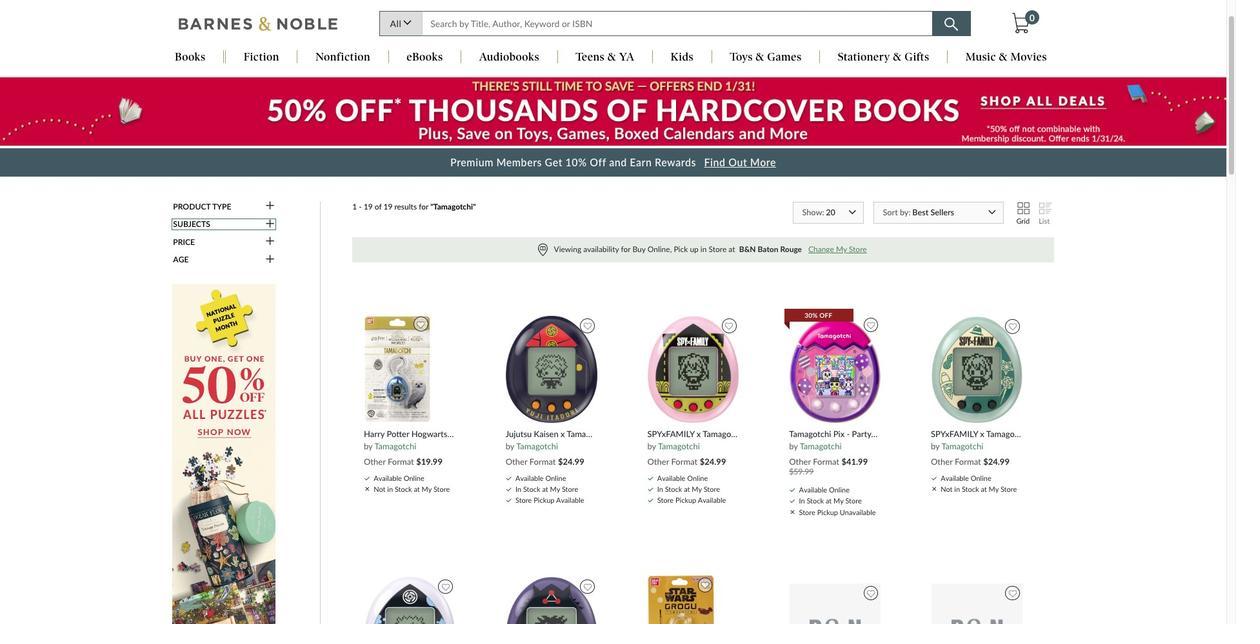 Task type: vqa. For each thing, say whether or not it's contained in the screenshot.
Year inside 2023 barnes & noble author of the year learn more
no



Task type: locate. For each thing, give the bounding box(es) containing it.
4 other from the left
[[790, 457, 811, 468]]

unavailable
[[840, 508, 876, 517]]

available online down $19.99
[[374, 474, 425, 483]]

in stock at my store for $24.99
[[658, 485, 720, 494]]

format left the $41.99
[[813, 457, 840, 468]]

close modal image down "old price was $59.99" element
[[791, 510, 795, 514]]

2 19 from the left
[[384, 202, 393, 212]]

format down spyxfamily x tamagotchi - pink link
[[672, 457, 698, 468]]

by
[[364, 442, 373, 452], [506, 442, 515, 452], [648, 442, 656, 452], [790, 442, 798, 452], [931, 442, 940, 452]]

1 store pickup available from the left
[[516, 497, 585, 505]]

other inside the harry potter hogwarts castle… by tamagotchi other format $19.99
[[364, 457, 386, 468]]

in
[[701, 245, 707, 254], [387, 485, 393, 494], [955, 485, 960, 494]]

age
[[173, 255, 189, 265]]

ya
[[619, 51, 635, 64]]

online down spyxfamily x tamagotchi -… by tamagotchi other format $24.99 on the right of page
[[971, 474, 992, 483]]

pickup left unavailable
[[818, 508, 838, 517]]

store pickup available
[[516, 497, 585, 505], [658, 497, 726, 505]]

$24.99 inside the jujutsu kaisen x tamagotchi -… by tamagotchi other format $24.99
[[558, 457, 585, 468]]

other
[[364, 457, 386, 468], [506, 457, 528, 468], [648, 457, 669, 468], [790, 457, 811, 468], [931, 457, 953, 468]]

tamagotchi link for harry potter hogwarts castle…
[[375, 442, 416, 452]]

1 spyxfamily from the left
[[648, 429, 695, 440]]

1 horizontal spatial $24.99
[[700, 457, 726, 468]]

available online down spyxfamily x tamagotchi - pink by tamagotchi other format $24.99
[[658, 474, 708, 483]]

region containing viewing availability for buy online, pick up in store at
[[353, 238, 1054, 263]]

in for other
[[516, 485, 522, 494]]

available for tamagotchi pix - party… by tamagotchi other format $41.99 $59.99
[[799, 486, 828, 494]]

1 vertical spatial for
[[621, 245, 631, 254]]

&
[[608, 51, 617, 64], [756, 51, 765, 64], [894, 51, 902, 64], [1000, 51, 1008, 64]]

grid link
[[1017, 202, 1030, 225]]

1 horizontal spatial pickup
[[676, 497, 697, 505]]

stationery & gifts
[[838, 51, 930, 64]]

stock down the harry potter hogwarts castle… by tamagotchi other format $19.99
[[395, 485, 412, 494]]

3 & from the left
[[894, 51, 902, 64]]

pickup down the jujutsu kaisen x tamagotchi -… by tamagotchi other format $24.99
[[534, 497, 555, 505]]

x inside spyxfamily x tamagotchi - pink by tamagotchi other format $24.99
[[697, 429, 701, 440]]

online
[[404, 474, 425, 483], [546, 474, 566, 483], [688, 474, 708, 483], [971, 474, 992, 483], [829, 486, 850, 494]]

format inside tamagotchi pix - party… by tamagotchi other format $41.99 $59.99
[[813, 457, 840, 468]]

3 x from the left
[[981, 429, 985, 440]]

0 horizontal spatial x
[[561, 429, 565, 440]]

title: tamagotchi pix - party (balloons) image
[[789, 317, 882, 424]]

tamagotchi
[[567, 429, 609, 440], [703, 429, 745, 440], [790, 429, 832, 440], [987, 429, 1029, 440], [375, 442, 416, 452], [516, 442, 558, 452], [658, 442, 700, 452], [800, 442, 842, 452], [942, 442, 984, 452]]

online down spyxfamily x tamagotchi - pink by tamagotchi other format $24.99
[[688, 474, 708, 483]]

0 horizontal spatial 19
[[364, 202, 373, 212]]

available online
[[374, 474, 425, 483], [516, 474, 566, 483], [658, 474, 708, 483], [941, 474, 992, 483], [799, 486, 850, 494]]

1 … from the left
[[614, 429, 621, 440]]

store pickup available down the jujutsu kaisen x tamagotchi -… by tamagotchi other format $24.99
[[516, 497, 585, 505]]

rouge
[[781, 245, 802, 254]]

format inside the harry potter hogwarts castle… by tamagotchi other format $19.99
[[388, 457, 414, 468]]

$24.99 inside spyxfamily x tamagotchi - pink by tamagotchi other format $24.99
[[700, 457, 726, 468]]

title: jujutsu kaisen x tamagotchi - satoru gojo image
[[364, 577, 456, 625]]

available online for spyxfamily x tamagotchi - pink by tamagotchi other format $24.99
[[658, 474, 708, 483]]

members
[[497, 156, 542, 169]]

3 format from the left
[[672, 457, 698, 468]]

& for toys
[[756, 51, 765, 64]]

by down harry
[[364, 442, 373, 452]]

for
[[419, 202, 429, 212], [621, 245, 631, 254]]

19 right of
[[384, 202, 393, 212]]

0 horizontal spatial for
[[419, 202, 429, 212]]

30% off
[[805, 312, 833, 319]]

online down the jujutsu kaisen x tamagotchi -… by tamagotchi other format $24.99
[[546, 474, 566, 483]]

age button
[[173, 254, 276, 266]]

0 horizontal spatial store pickup available
[[516, 497, 585, 505]]

3 other from the left
[[648, 457, 669, 468]]

4 & from the left
[[1000, 51, 1008, 64]]

in stock at my store down spyxfamily x tamagotchi - pink by tamagotchi other format $24.99
[[658, 485, 720, 494]]

list
[[1039, 217, 1050, 225]]

5 format from the left
[[955, 457, 982, 468]]

bopis small image
[[538, 244, 548, 256]]

0 horizontal spatial in
[[516, 485, 522, 494]]

1 by from the left
[[364, 442, 373, 452]]

1 horizontal spatial not in stock at my store
[[941, 485, 1017, 494]]

tamagotchi link down kaisen
[[516, 442, 558, 452]]

available online up store pickup unavailable
[[799, 486, 850, 494]]

1 not from the left
[[374, 485, 386, 494]]

online down $19.99
[[404, 474, 425, 483]]

1 horizontal spatial for
[[621, 245, 631, 254]]

& for teens
[[608, 51, 617, 64]]

2 other from the left
[[506, 457, 528, 468]]

by up $59.99
[[790, 442, 798, 452]]

title: spyxfamily x tamagotchi - green image
[[931, 316, 1024, 424]]

not in stock at my store for $19.99
[[374, 485, 450, 494]]

check image
[[365, 477, 370, 481], [648, 477, 654, 481], [507, 488, 512, 492], [648, 488, 654, 492]]

4 by from the left
[[790, 442, 798, 452]]

spyxfamily inside spyxfamily x tamagotchi -… by tamagotchi other format $24.99
[[931, 429, 979, 440]]

$24.99 for spyxfamily x tamagotchi - pink by tamagotchi other format $24.99
[[700, 457, 726, 468]]

other inside spyxfamily x tamagotchi - pink by tamagotchi other format $24.99
[[648, 457, 669, 468]]

available online down spyxfamily x tamagotchi -… by tamagotchi other format $24.99 on the right of page
[[941, 474, 992, 483]]

in down spyxfamily x tamagotchi - pink by tamagotchi other format $24.99
[[658, 485, 663, 494]]

logo image
[[178, 16, 339, 34]]

online for spyxfamily x tamagotchi -… by tamagotchi other format $24.99
[[971, 474, 992, 483]]

in down the harry potter hogwarts castle… by tamagotchi other format $19.99
[[387, 485, 393, 494]]

stock right close modal image
[[962, 485, 980, 494]]

0 vertical spatial for
[[419, 202, 429, 212]]

not in stock at my store down $19.99
[[374, 485, 450, 494]]

tamagotchi link down 'spyxfamily x tamagotchi -…' link
[[942, 442, 984, 452]]

in right close modal image
[[955, 485, 960, 494]]

available for harry potter hogwarts castle… by tamagotchi other format $19.99
[[374, 474, 402, 483]]

my store down spyxfamily x tamagotchi - pink by tamagotchi other format $24.99
[[692, 485, 720, 494]]

not right close modal image
[[941, 485, 953, 494]]

spyxfamily x tamagotchi - pink by tamagotchi other format $24.99
[[648, 429, 769, 468]]

other up close modal image
[[931, 457, 953, 468]]

2 not in stock at my store from the left
[[941, 485, 1017, 494]]

2 horizontal spatial x
[[981, 429, 985, 440]]

1 not in stock at my store from the left
[[374, 485, 450, 494]]

0
[[1030, 12, 1035, 23]]

online up store pickup unavailable
[[829, 486, 850, 494]]

in stock at my store down the jujutsu kaisen x tamagotchi -… by tamagotchi other format $24.99
[[516, 485, 579, 494]]

format inside spyxfamily x tamagotchi - pink by tamagotchi other format $24.99
[[672, 457, 698, 468]]

& left gifts
[[894, 51, 902, 64]]

$24.99 inside spyxfamily x tamagotchi -… by tamagotchi other format $24.99
[[984, 457, 1010, 468]]

1 vertical spatial close modal image
[[791, 510, 795, 514]]

2 spyxfamily from the left
[[931, 429, 979, 440]]

other down spyxfamily x tamagotchi - pink link
[[648, 457, 669, 468]]

x inside the jujutsu kaisen x tamagotchi -… by tamagotchi other format $24.99
[[561, 429, 565, 440]]

by down "jujutsu"
[[506, 442, 515, 452]]

pickup for $24.99
[[676, 497, 697, 505]]

in down "jujutsu"
[[516, 485, 522, 494]]

50% off thousans of hardcover books, plus, save on toys, games, boxed calendars and more image
[[0, 78, 1227, 146]]

my store down $19.99
[[422, 485, 450, 494]]

tamagotchi link for tamagotchi pix - party…
[[800, 442, 842, 452]]

4 tamagotchi link from the left
[[800, 442, 842, 452]]

available
[[374, 474, 402, 483], [516, 474, 544, 483], [658, 474, 686, 483], [941, 474, 969, 483], [799, 486, 828, 494], [556, 497, 585, 505], [698, 497, 726, 505]]

spyxfamily inside spyxfamily x tamagotchi - pink by tamagotchi other format $24.99
[[648, 429, 695, 440]]

2 x from the left
[[697, 429, 701, 440]]

region
[[353, 238, 1054, 263]]

kaisen
[[534, 429, 559, 440]]

at down the jujutsu kaisen x tamagotchi -… by tamagotchi other format $24.99
[[542, 485, 549, 494]]

by inside the harry potter hogwarts castle… by tamagotchi other format $19.99
[[364, 442, 373, 452]]

1 & from the left
[[608, 51, 617, 64]]

5 by from the left
[[931, 442, 940, 452]]

2 store pickup available from the left
[[658, 497, 726, 505]]

for right results
[[419, 202, 429, 212]]

& inside button
[[1000, 51, 1008, 64]]

other down "jujutsu"
[[506, 457, 528, 468]]

4 format from the left
[[813, 457, 840, 468]]

stock up store pickup unavailable
[[807, 497, 824, 506]]

all
[[390, 18, 402, 29]]

by inside spyxfamily x tamagotchi -… by tamagotchi other format $24.99
[[931, 442, 940, 452]]

sellers
[[931, 207, 955, 218]]

0 horizontal spatial pickup
[[534, 497, 555, 505]]

not in stock at my store for format
[[941, 485, 1017, 494]]

not in stock at my store down spyxfamily x tamagotchi -… by tamagotchi other format $24.99 on the right of page
[[941, 485, 1017, 494]]

0 horizontal spatial close modal image
[[365, 488, 369, 491]]

tamagotchi link down tamagotchi pix - party… link
[[800, 442, 842, 452]]

1 horizontal spatial x
[[697, 429, 701, 440]]

for left buy
[[621, 245, 631, 254]]

-
[[359, 202, 362, 212], [611, 429, 614, 440], [747, 429, 750, 440], [847, 429, 850, 440], [1031, 429, 1034, 440]]

format down potter
[[388, 457, 414, 468]]

close modal image
[[933, 488, 937, 491]]

stationery
[[838, 51, 891, 64]]

nonfiction
[[316, 51, 371, 64]]

$59.99
[[790, 468, 814, 477]]

format down kaisen
[[530, 457, 556, 468]]

2 $24.99 from the left
[[700, 457, 726, 468]]

viewing availability for buy online, pick up in store at b&n baton rouge change my store
[[554, 245, 867, 254]]

other down tamagotchi pix - party… link
[[790, 457, 811, 468]]

1 horizontal spatial in
[[658, 485, 663, 494]]

title: jujutsu kaisen x tamagotchi - yuji itadori image
[[506, 316, 598, 424]]

3 by from the left
[[648, 442, 656, 452]]

x
[[561, 429, 565, 440], [697, 429, 701, 440], [981, 429, 985, 440]]

& left ya
[[608, 51, 617, 64]]

& for music
[[1000, 51, 1008, 64]]

tamagotchi link down spyxfamily x tamagotchi - pink link
[[658, 442, 700, 452]]

and
[[609, 156, 627, 169]]

in stock at my store up store pickup unavailable
[[799, 497, 862, 506]]

0 horizontal spatial in
[[387, 485, 393, 494]]

pickup down spyxfamily x tamagotchi - pink by tamagotchi other format $24.99
[[676, 497, 697, 505]]

2 tamagotchi link from the left
[[516, 442, 558, 452]]

movies
[[1011, 51, 1048, 64]]

title: uni pink image
[[789, 583, 882, 625]]

& right music
[[1000, 51, 1008, 64]]

not
[[374, 485, 386, 494], [941, 485, 953, 494]]

1 horizontal spatial not
[[941, 485, 953, 494]]

kids
[[671, 51, 694, 64]]

product type button
[[173, 201, 276, 213]]

- inside tamagotchi pix - party… by tamagotchi other format $41.99 $59.99
[[847, 429, 850, 440]]

title: star wars grogu tamagotchi blue ver. image
[[647, 575, 716, 625]]

in stock at my store
[[516, 485, 579, 494], [658, 485, 720, 494], [799, 497, 862, 506]]

3 tamagotchi link from the left
[[658, 442, 700, 452]]

$24.99 down 'spyxfamily x tamagotchi -…' link
[[984, 457, 1010, 468]]

2 … from the left
[[1034, 429, 1040, 440]]

close modal image down harry
[[365, 488, 369, 491]]

store pickup available down spyxfamily x tamagotchi - pink by tamagotchi other format $24.99
[[658, 497, 726, 505]]

1 x from the left
[[561, 429, 565, 440]]

2 format from the left
[[530, 457, 556, 468]]

at down spyxfamily x tamagotchi -… by tamagotchi other format $24.99 on the right of page
[[981, 485, 987, 494]]

pickup for format
[[534, 497, 555, 505]]

audiobooks
[[479, 51, 540, 64]]

0 horizontal spatial spyxfamily
[[648, 429, 695, 440]]

not in stock at my store
[[374, 485, 450, 494], [941, 485, 1017, 494]]

in right up
[[701, 245, 707, 254]]

at left the b&n baton
[[729, 245, 736, 254]]

check image
[[507, 477, 512, 481], [932, 477, 937, 481], [790, 489, 795, 492], [507, 499, 512, 503], [648, 499, 654, 503], [790, 500, 795, 504]]

title: spyxfamily x tamagotchi - pink image
[[647, 316, 740, 424]]

tamagotchi link for spyxfamily x tamagotchi - pink
[[658, 442, 700, 452]]

3 $24.99 from the left
[[984, 457, 1010, 468]]

jujutsu kaisen x tamagotchi -… by tamagotchi other format $24.99
[[506, 429, 621, 468]]

spyxfamily x tamagotchi -… by tamagotchi other format $24.99
[[931, 429, 1040, 468]]

main content
[[0, 77, 1227, 625]]

1 horizontal spatial 19
[[384, 202, 393, 212]]

19 left of
[[364, 202, 373, 212]]

available online for spyxfamily x tamagotchi -… by tamagotchi other format $24.99
[[941, 474, 992, 483]]

by down spyxfamily x tamagotchi - pink link
[[648, 442, 656, 452]]

product
[[173, 202, 211, 212]]

1 horizontal spatial in stock at my store
[[658, 485, 720, 494]]

store pickup available for format
[[516, 497, 585, 505]]

not down harry
[[374, 485, 386, 494]]

1 horizontal spatial spyxfamily
[[931, 429, 979, 440]]

& right toys
[[756, 51, 765, 64]]

tamagotchi link down potter
[[375, 442, 416, 452]]

at
[[729, 245, 736, 254], [414, 485, 420, 494], [542, 485, 549, 494], [684, 485, 690, 494], [981, 485, 987, 494], [826, 497, 832, 506]]

1 $24.99 from the left
[[558, 457, 585, 468]]

5 tamagotchi link from the left
[[942, 442, 984, 452]]

1 horizontal spatial store pickup available
[[658, 497, 726, 505]]

available for jujutsu kaisen x tamagotchi -… by tamagotchi other format $24.99
[[516, 474, 544, 483]]

close modal image for not
[[365, 488, 369, 491]]

toys & games
[[730, 51, 802, 64]]

premium
[[451, 156, 494, 169]]

…
[[614, 429, 621, 440], [1034, 429, 1040, 440]]

2 not from the left
[[941, 485, 953, 494]]

1 horizontal spatial close modal image
[[791, 510, 795, 514]]

in down "old price was $59.99" element
[[799, 497, 805, 506]]

1 tamagotchi link from the left
[[375, 442, 416, 452]]

by up close modal image
[[931, 442, 940, 452]]

by inside spyxfamily x tamagotchi - pink by tamagotchi other format $24.99
[[648, 442, 656, 452]]

0 horizontal spatial not
[[374, 485, 386, 494]]

$24.99 down 'jujutsu kaisen x tamagotchi -…' link
[[558, 457, 585, 468]]

off
[[590, 156, 606, 169]]

… inside the jujutsu kaisen x tamagotchi -… by tamagotchi other format $24.99
[[614, 429, 621, 440]]

x inside spyxfamily x tamagotchi -… by tamagotchi other format $24.99
[[981, 429, 985, 440]]

music & movies
[[966, 51, 1048, 64]]

1 horizontal spatial …
[[1034, 429, 1040, 440]]

2 & from the left
[[756, 51, 765, 64]]

$24.99 down spyxfamily x tamagotchi - pink link
[[700, 457, 726, 468]]

tamagotchi link for jujutsu kaisen x tamagotchi -…
[[516, 442, 558, 452]]

0 horizontal spatial in stock at my store
[[516, 485, 579, 494]]

title: harry potter hogwarts castle tamagotchi image
[[364, 314, 432, 424]]

other down harry
[[364, 457, 386, 468]]

close modal image
[[365, 488, 369, 491], [791, 510, 795, 514]]

format down 'spyxfamily x tamagotchi -…' link
[[955, 457, 982, 468]]

x for spyxfamily x tamagotchi - pink
[[697, 429, 701, 440]]

1 format from the left
[[388, 457, 414, 468]]

1 other from the left
[[364, 457, 386, 468]]

2 horizontal spatial $24.99
[[984, 457, 1010, 468]]

None field
[[422, 11, 933, 36]]

gifts
[[905, 51, 930, 64]]

store
[[709, 245, 727, 254], [849, 245, 867, 254], [516, 497, 532, 505], [658, 497, 674, 505], [799, 508, 816, 517]]

teens
[[576, 51, 605, 64]]

title: uni purple image
[[931, 583, 1024, 625]]

change
[[809, 245, 834, 254]]

0 vertical spatial close modal image
[[365, 488, 369, 491]]

0 horizontal spatial not in stock at my store
[[374, 485, 450, 494]]

plus image
[[266, 254, 275, 266]]

0 horizontal spatial $24.99
[[558, 457, 585, 468]]

2 by from the left
[[506, 442, 515, 452]]

off
[[820, 312, 833, 319]]

19
[[364, 202, 373, 212], [384, 202, 393, 212]]

get
[[545, 156, 563, 169]]

of
[[375, 202, 382, 212]]

tamagotchi inside the harry potter hogwarts castle… by tamagotchi other format $19.99
[[375, 442, 416, 452]]

available online for tamagotchi pix - party… by tamagotchi other format $41.99 $59.99
[[799, 486, 850, 494]]

5 other from the left
[[931, 457, 953, 468]]

teens & ya
[[576, 51, 635, 64]]

available online down the jujutsu kaisen x tamagotchi -… by tamagotchi other format $24.99
[[516, 474, 566, 483]]

tamagotchi link
[[375, 442, 416, 452], [516, 442, 558, 452], [658, 442, 700, 452], [800, 442, 842, 452], [942, 442, 984, 452]]

pick
[[674, 245, 688, 254]]

$24.99
[[558, 457, 585, 468], [700, 457, 726, 468], [984, 457, 1010, 468]]

0 horizontal spatial …
[[614, 429, 621, 440]]

tamagotchi link for spyxfamily x tamagotchi -…
[[942, 442, 984, 452]]

2 horizontal spatial in
[[955, 485, 960, 494]]



Task type: describe. For each thing, give the bounding box(es) containing it.
format inside spyxfamily x tamagotchi -… by tamagotchi other format $24.99
[[955, 457, 982, 468]]

online for tamagotchi pix - party… by tamagotchi other format $41.99 $59.99
[[829, 486, 850, 494]]

at down $19.99
[[414, 485, 420, 494]]

results
[[395, 202, 417, 212]]

advertisement element
[[173, 285, 276, 625]]

- inside spyxfamily x tamagotchi -… by tamagotchi other format $24.99
[[1031, 429, 1034, 440]]

castle…
[[450, 429, 479, 440]]

in stock at my store for format
[[516, 485, 579, 494]]

harry potter hogwarts castle… by tamagotchi other format $19.99
[[364, 429, 479, 468]]

in for spyxfamily x tamagotchi -… by tamagotchi other format $24.99
[[955, 485, 960, 494]]

30%
[[805, 312, 818, 319]]

available for spyxfamily x tamagotchi - pink by tamagotchi other format $24.99
[[658, 474, 686, 483]]

games
[[768, 51, 802, 64]]

… inside spyxfamily x tamagotchi -… by tamagotchi other format $24.99
[[1034, 429, 1040, 440]]

audiobooks button
[[462, 51, 557, 65]]

spyxfamily for spyxfamily x tamagotchi - pink
[[648, 429, 695, 440]]

harry potter hogwarts castle… link
[[364, 429, 479, 440]]

buy
[[633, 245, 646, 254]]

my store up unavailable
[[834, 497, 862, 506]]

harry
[[364, 429, 385, 440]]

tamagotchi pix - party… by tamagotchi other format $41.99 $59.99
[[790, 429, 878, 477]]

& for stationery
[[894, 51, 902, 64]]

x for spyxfamily x tamagotchi -…
[[981, 429, 985, 440]]

music
[[966, 51, 997, 64]]

in for harry potter hogwarts castle… by tamagotchi other format $19.99
[[387, 485, 393, 494]]

best sellers
[[913, 207, 955, 218]]

pink
[[752, 429, 769, 440]]

Search by Title, Author, Keyword or ISBN text field
[[422, 11, 933, 36]]

availability
[[584, 245, 619, 254]]

all link
[[379, 11, 422, 36]]

potter
[[387, 429, 410, 440]]

$24.99 for spyxfamily x tamagotchi -… by tamagotchi other format $24.99
[[984, 457, 1010, 468]]

fiction
[[244, 51, 279, 64]]

minus arrow image
[[266, 219, 275, 230]]

0 button
[[1011, 10, 1040, 35]]

stationery & gifts button
[[820, 51, 948, 65]]

books
[[175, 51, 206, 64]]

in for format
[[658, 485, 663, 494]]

region inside main content
[[353, 238, 1054, 263]]

jujutsu kaisen x tamagotchi -… link
[[506, 429, 621, 440]]

product type
[[173, 202, 231, 212]]

find
[[705, 156, 726, 169]]

store pickup unavailable
[[799, 508, 876, 517]]

by inside the jujutsu kaisen x tamagotchi -… by tamagotchi other format $24.99
[[506, 442, 515, 452]]

at up store pickup unavailable
[[826, 497, 832, 506]]

list view active image
[[1039, 202, 1050, 218]]

premium members get 10% off and earn rewards find out more
[[451, 156, 776, 169]]

store pickup available for $24.99
[[658, 497, 726, 505]]

rewards
[[655, 156, 696, 169]]

$41.99
[[842, 457, 868, 468]]

kids button
[[653, 51, 712, 65]]

by inside tamagotchi pix - party… by tamagotchi other format $41.99 $59.99
[[790, 442, 798, 452]]

best sellers link
[[874, 202, 1004, 227]]

close modal image for store
[[791, 510, 795, 514]]

1
[[353, 202, 357, 212]]

change my store link
[[807, 245, 869, 255]]

"tamagotchi"
[[431, 202, 476, 212]]

plus image
[[266, 236, 275, 248]]

- inside the jujutsu kaisen x tamagotchi -… by tamagotchi other format $24.99
[[611, 429, 614, 440]]

ebooks button
[[389, 51, 461, 65]]

1 horizontal spatial in
[[701, 245, 707, 254]]

subjects button
[[173, 219, 276, 230]]

tamagotchi pix - party… link
[[790, 429, 880, 440]]

online,
[[648, 245, 672, 254]]

online for jujutsu kaisen x tamagotchi -… by tamagotchi other format $24.99
[[546, 474, 566, 483]]

hogwarts
[[412, 429, 448, 440]]

title: jujutsu kaisen x tamagotchi - megumi fushiguro image
[[506, 577, 598, 625]]

viewing
[[554, 245, 582, 254]]

more
[[751, 156, 776, 169]]

my store down spyxfamily x tamagotchi -… by tamagotchi other format $24.99 on the right of page
[[989, 485, 1017, 494]]

teens & ya button
[[558, 51, 653, 65]]

my
[[836, 245, 847, 254]]

1 19 from the left
[[364, 202, 373, 212]]

toys
[[730, 51, 753, 64]]

out
[[729, 156, 748, 169]]

grid
[[1017, 217, 1030, 225]]

main content containing premium members get 10% off and earn rewards
[[0, 77, 1227, 625]]

toys & games button
[[712, 51, 820, 65]]

other inside spyxfamily x tamagotchi -… by tamagotchi other format $24.99
[[931, 457, 953, 468]]

other inside the jujutsu kaisen x tamagotchi -… by tamagotchi other format $24.99
[[506, 457, 528, 468]]

fiction button
[[226, 51, 297, 65]]

- inside spyxfamily x tamagotchi - pink by tamagotchi other format $24.99
[[747, 429, 750, 440]]

2 horizontal spatial in stock at my store
[[799, 497, 862, 506]]

up
[[690, 245, 699, 254]]

2 horizontal spatial in
[[799, 497, 805, 506]]

available for spyxfamily x tamagotchi -… by tamagotchi other format $24.99
[[941, 474, 969, 483]]

cart image
[[1013, 13, 1030, 34]]

1 - 19 of 19 results for "tamagotchi"
[[353, 202, 476, 212]]

spyxfamily x tamagotchi - pink link
[[648, 429, 769, 440]]

at down spyxfamily x tamagotchi - pink by tamagotchi other format $24.99
[[684, 485, 690, 494]]

list link
[[1039, 202, 1050, 225]]

10%
[[566, 156, 587, 169]]

minus arrow image
[[266, 201, 275, 213]]

stock down spyxfamily x tamagotchi - pink by tamagotchi other format $24.99
[[665, 485, 682, 494]]

b&n baton
[[740, 245, 779, 254]]

other inside tamagotchi pix - party… by tamagotchi other format $41.99 $59.99
[[790, 457, 811, 468]]

20 link
[[794, 202, 865, 227]]

subjects
[[173, 220, 210, 229]]

nonfiction button
[[298, 51, 388, 65]]

stock down the jujutsu kaisen x tamagotchi -… by tamagotchi other format $24.99
[[523, 485, 541, 494]]

my store down the jujutsu kaisen x tamagotchi -… by tamagotchi other format $24.99
[[550, 485, 579, 494]]

grid view active image
[[1017, 202, 1029, 218]]

old price was $59.99 element
[[790, 468, 814, 477]]

format inside the jujutsu kaisen x tamagotchi -… by tamagotchi other format $24.99
[[530, 457, 556, 468]]

spyxfamily x tamagotchi -… link
[[931, 429, 1040, 440]]

ebooks
[[407, 51, 443, 64]]

search image
[[945, 18, 958, 31]]

available online for harry potter hogwarts castle… by tamagotchi other format $19.99
[[374, 474, 425, 483]]

available online for jujutsu kaisen x tamagotchi -… by tamagotchi other format $24.99
[[516, 474, 566, 483]]

jujutsu
[[506, 429, 532, 440]]

online for spyxfamily x tamagotchi - pink by tamagotchi other format $24.99
[[688, 474, 708, 483]]

earn
[[630, 156, 652, 169]]

best
[[913, 207, 929, 218]]

price
[[173, 237, 195, 247]]

not for other
[[941, 485, 953, 494]]

not for format
[[374, 485, 386, 494]]

spyxfamily for spyxfamily x tamagotchi -…
[[931, 429, 979, 440]]

books button
[[157, 51, 223, 65]]

party…
[[852, 429, 878, 440]]

price button
[[173, 236, 276, 248]]

20
[[826, 207, 836, 218]]

2 horizontal spatial pickup
[[818, 508, 838, 517]]

type
[[212, 202, 231, 212]]

online for harry potter hogwarts castle… by tamagotchi other format $19.99
[[404, 474, 425, 483]]

$19.99
[[416, 457, 443, 468]]



